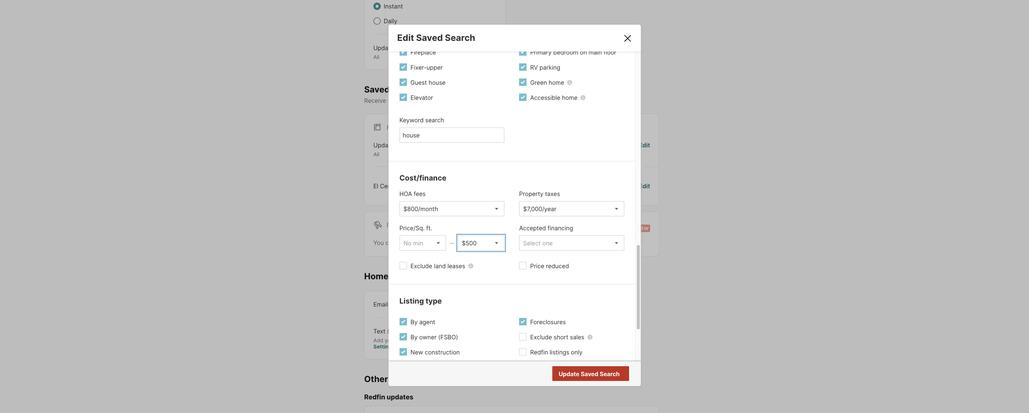 Task type: vqa. For each thing, say whether or not it's contained in the screenshot.
this is a pay-at-close program, which means there's no obligation or up-front cost. once a deal closes, redfin will take a referral fee and your brokerage will receive the rest of the buyer's or seller's gross commission.
no



Task type: describe. For each thing, give the bounding box(es) containing it.
redfin updates
[[364, 394, 414, 402]]

for for for sale
[[387, 124, 399, 132]]

text (sms)
[[374, 328, 404, 335]]

—
[[450, 240, 455, 247]]

exclude for exclude short sales
[[531, 334, 552, 342]]

rv
[[531, 64, 538, 71]]

searching
[[480, 240, 507, 247]]

by owner (fsbo)
[[411, 334, 458, 342]]

agent
[[420, 319, 436, 326]]

property taxes
[[520, 191, 561, 198]]

home
[[364, 272, 389, 282]]

saved inside button
[[581, 371, 599, 379]]

only
[[571, 349, 583, 357]]

you can create saved searches while searching for rentals .
[[374, 240, 538, 247]]

fixer-upper
[[411, 64, 443, 71]]

search inside saved searches receive timely notifications based on your preferred search filters.
[[512, 97, 530, 105]]

your inside saved searches receive timely notifications based on your preferred search filters.
[[470, 97, 482, 105]]

1 vertical spatial edit button
[[639, 141, 651, 158]]

el cerrito test 1
[[374, 183, 418, 190]]

no
[[590, 371, 598, 379]]

taxes
[[545, 191, 561, 198]]

sale
[[400, 124, 415, 132]]

exclude short sales
[[531, 334, 585, 342]]

edit inside dialog
[[397, 33, 414, 43]]

number
[[414, 338, 433, 344]]

rentals
[[518, 240, 537, 247]]

receive
[[364, 97, 386, 105]]

list box for hoa fees
[[400, 202, 505, 217]]

for sale
[[387, 124, 415, 132]]

price reduced
[[531, 263, 569, 270]]

redfin for redfin updates
[[364, 394, 385, 402]]

short
[[554, 334, 569, 342]]

land
[[434, 263, 446, 270]]

(fsbo)
[[439, 334, 458, 342]]

filters.
[[532, 97, 549, 105]]

edit saved search
[[397, 33, 476, 43]]

search for update saved search
[[600, 371, 620, 379]]

edit saved search element
[[397, 33, 614, 43]]

accessible home
[[531, 94, 578, 102]]

owner
[[420, 334, 437, 342]]

leases
[[448, 263, 466, 270]]

account
[[440, 338, 461, 344]]

exclude land leases
[[411, 263, 466, 270]]

list box right the —
[[458, 236, 505, 251]]

fixer-
[[411, 64, 427, 71]]

home for accessible home
[[562, 94, 578, 102]]

for
[[509, 240, 516, 247]]

no results button
[[582, 368, 628, 383]]

0 vertical spatial edit button
[[486, 44, 497, 60]]

update saved search button
[[553, 367, 629, 382]]

primary
[[531, 49, 552, 56]]

list box for property taxes
[[520, 202, 625, 217]]

price/sq.
[[400, 225, 425, 232]]

update saved search
[[559, 371, 620, 379]]

based
[[442, 97, 460, 105]]

new
[[411, 349, 423, 357]]

foreclosures
[[531, 319, 566, 326]]

hoa fees
[[400, 191, 426, 198]]

add your phone number in
[[374, 338, 440, 344]]

price/sq. ft.
[[400, 225, 432, 232]]

type
[[426, 297, 442, 306]]

searches inside saved searches receive timely notifications based on your preferred search filters.
[[392, 84, 431, 95]]

add
[[374, 338, 384, 344]]

fees
[[414, 191, 426, 198]]

rent
[[400, 222, 416, 229]]

1 vertical spatial your
[[385, 338, 396, 344]]

on inside saved searches receive timely notifications based on your preferred search filters.
[[461, 97, 468, 105]]

cost/finance
[[400, 174, 447, 183]]

saved inside saved searches receive timely notifications based on your preferred search filters.
[[364, 84, 390, 95]]

property
[[520, 191, 544, 198]]

list box down ft.
[[400, 236, 446, 251]]

for for for rent
[[387, 222, 399, 229]]

new construction
[[411, 349, 460, 357]]

house
[[429, 79, 446, 86]]

other emails
[[364, 375, 417, 385]]

accepted
[[520, 225, 546, 232]]

in
[[434, 338, 438, 344]]

all for the middle edit button
[[374, 151, 380, 158]]



Task type: locate. For each thing, give the bounding box(es) containing it.
listing
[[400, 297, 424, 306]]

0 horizontal spatial on
[[461, 97, 468, 105]]

redfin for redfin listings only
[[531, 349, 548, 357]]

green
[[531, 79, 547, 86]]

test
[[401, 183, 413, 190]]

email
[[374, 301, 388, 309]]

account settings
[[374, 338, 461, 350]]

update types all
[[374, 44, 411, 60], [374, 142, 411, 158]]

on
[[580, 49, 587, 56], [461, 97, 468, 105]]

0 vertical spatial update
[[374, 44, 394, 52]]

update types all up 'fixer-'
[[374, 44, 411, 60]]

update down daily option
[[374, 44, 394, 52]]

1 horizontal spatial exclude
[[531, 334, 552, 342]]

.
[[537, 240, 538, 247]]

1 vertical spatial redfin
[[364, 394, 385, 402]]

fireplace
[[411, 49, 436, 56]]

1 vertical spatial search
[[600, 371, 620, 379]]

redfin
[[531, 349, 548, 357], [364, 394, 385, 402]]

1 vertical spatial all
[[374, 151, 380, 158]]

2 update types all from the top
[[374, 142, 411, 158]]

on left "main" on the top of the page
[[580, 49, 587, 56]]

types down for sale
[[396, 142, 411, 149]]

your
[[470, 97, 482, 105], [385, 338, 396, 344]]

el
[[374, 183, 379, 190]]

0 horizontal spatial searches
[[392, 84, 431, 95]]

keyword
[[400, 117, 424, 124]]

search inside button
[[600, 371, 620, 379]]

all
[[374, 54, 380, 60], [374, 151, 380, 158]]

results
[[600, 371, 619, 379]]

home tours
[[364, 272, 413, 282]]

list box up ft.
[[400, 202, 505, 217]]

2 by from the top
[[411, 334, 418, 342]]

0 vertical spatial all
[[374, 54, 380, 60]]

emails
[[390, 375, 417, 385]]

cerrito
[[380, 183, 399, 190]]

home
[[549, 79, 565, 86], [562, 94, 578, 102]]

all up el
[[374, 151, 380, 158]]

by for by owner (fsbo)
[[411, 334, 418, 342]]

all down daily option
[[374, 54, 380, 60]]

list box down financing
[[520, 236, 625, 251]]

account settings link
[[374, 338, 461, 350]]

(sms)
[[387, 328, 404, 335]]

parking
[[540, 64, 561, 71]]

bedroom
[[554, 49, 579, 56]]

listings
[[550, 349, 570, 357]]

no results
[[590, 371, 619, 379]]

for left sale on the top left
[[387, 124, 399, 132]]

edit button
[[486, 44, 497, 60], [639, 141, 651, 158], [639, 182, 651, 191]]

1 vertical spatial by
[[411, 334, 418, 342]]

exclude for exclude land leases
[[411, 263, 433, 270]]

settings
[[374, 344, 395, 350]]

1 by from the top
[[411, 319, 418, 326]]

primary bedroom on main floor
[[531, 49, 617, 56]]

0 vertical spatial exclude
[[411, 263, 433, 270]]

1 all from the top
[[374, 54, 380, 60]]

search inside edit saved search dialog
[[426, 117, 444, 124]]

0 vertical spatial search
[[445, 33, 476, 43]]

search left filters. at right
[[512, 97, 530, 105]]

home for green home
[[549, 79, 565, 86]]

1 for from the top
[[387, 124, 399, 132]]

1 horizontal spatial search
[[600, 371, 620, 379]]

updates
[[387, 394, 414, 402]]

2 for from the top
[[387, 222, 399, 229]]

construction
[[425, 349, 460, 357]]

list box for accepted financing
[[520, 236, 625, 251]]

0 vertical spatial search
[[512, 97, 530, 105]]

0 horizontal spatial search
[[426, 117, 444, 124]]

timely
[[388, 97, 405, 105]]

list box
[[400, 202, 505, 217], [520, 202, 625, 217], [400, 236, 446, 251], [458, 236, 505, 251], [520, 236, 625, 251]]

search
[[512, 97, 530, 105], [426, 117, 444, 124]]

elevator
[[411, 94, 433, 102]]

1 horizontal spatial your
[[470, 97, 482, 105]]

home up accessible home
[[549, 79, 565, 86]]

0 vertical spatial update types all
[[374, 44, 411, 60]]

redfin listings only
[[531, 349, 583, 357]]

1 horizontal spatial redfin
[[531, 349, 548, 357]]

listing type
[[400, 297, 442, 306]]

search for edit saved search
[[445, 33, 476, 43]]

text
[[374, 328, 386, 335]]

types for the top edit button
[[396, 44, 411, 52]]

update down for sale
[[374, 142, 394, 149]]

Daily radio
[[374, 17, 381, 25]]

tours
[[391, 272, 413, 282]]

preferred
[[484, 97, 510, 105]]

daily
[[384, 17, 398, 25]]

0 vertical spatial home
[[549, 79, 565, 86]]

update types all for the top edit button
[[374, 44, 411, 60]]

hoa
[[400, 191, 412, 198]]

you
[[374, 240, 384, 247]]

exclude down foreclosures
[[531, 334, 552, 342]]

0 horizontal spatial redfin
[[364, 394, 385, 402]]

0 vertical spatial for
[[387, 124, 399, 132]]

price
[[531, 263, 545, 270]]

reduced
[[546, 263, 569, 270]]

exclude
[[411, 263, 433, 270], [531, 334, 552, 342]]

sales
[[570, 334, 585, 342]]

update inside button
[[559, 371, 580, 379]]

can
[[386, 240, 396, 247]]

home right 'accessible'
[[562, 94, 578, 102]]

0 horizontal spatial search
[[445, 33, 476, 43]]

by for by agent
[[411, 319, 418, 326]]

redfin left 'listings' on the right of the page
[[531, 349, 548, 357]]

update for the top edit button
[[374, 44, 394, 52]]

types for the middle edit button
[[396, 142, 411, 149]]

update types all down for sale
[[374, 142, 411, 158]]

list box up financing
[[520, 202, 625, 217]]

your left preferred
[[470, 97, 482, 105]]

phone
[[397, 338, 413, 344]]

upper
[[427, 64, 443, 71]]

0 vertical spatial on
[[580, 49, 587, 56]]

0 vertical spatial types
[[396, 44, 411, 52]]

1 update types all from the top
[[374, 44, 411, 60]]

2 all from the top
[[374, 151, 380, 158]]

guest
[[411, 79, 427, 86]]

1 vertical spatial update types all
[[374, 142, 411, 158]]

Instant radio
[[374, 3, 381, 10]]

for left rent
[[387, 222, 399, 229]]

financing
[[548, 225, 574, 232]]

0 horizontal spatial your
[[385, 338, 396, 344]]

while
[[463, 240, 478, 247]]

redfin inside edit saved search dialog
[[531, 349, 548, 357]]

1 horizontal spatial search
[[512, 97, 530, 105]]

accessible
[[531, 94, 561, 102]]

rv parking
[[531, 64, 561, 71]]

1 vertical spatial search
[[426, 117, 444, 124]]

1 vertical spatial for
[[387, 222, 399, 229]]

2 types from the top
[[396, 142, 411, 149]]

all for the top edit button
[[374, 54, 380, 60]]

types up 'fixer-'
[[396, 44, 411, 52]]

saved searches receive timely notifications based on your preferred search filters.
[[364, 84, 549, 105]]

exclude left the land
[[411, 263, 433, 270]]

1 vertical spatial types
[[396, 142, 411, 149]]

for rent
[[387, 222, 416, 229]]

0 horizontal spatial exclude
[[411, 263, 433, 270]]

saved
[[416, 33, 443, 43], [364, 84, 390, 95], [417, 240, 434, 247], [581, 371, 599, 379]]

1 vertical spatial home
[[562, 94, 578, 102]]

keyword search
[[400, 117, 444, 124]]

search down notifications
[[426, 117, 444, 124]]

update for the middle edit button
[[374, 142, 394, 149]]

2 vertical spatial edit button
[[639, 182, 651, 191]]

other
[[364, 375, 388, 385]]

on inside edit saved search dialog
[[580, 49, 587, 56]]

searches up notifications
[[392, 84, 431, 95]]

1 types from the top
[[396, 44, 411, 52]]

e.g. office, balcony, modern text field
[[403, 132, 501, 139]]

1 horizontal spatial on
[[580, 49, 587, 56]]

0 vertical spatial searches
[[392, 84, 431, 95]]

create
[[398, 240, 415, 247]]

floor
[[604, 49, 617, 56]]

1 horizontal spatial searches
[[436, 240, 462, 247]]

for
[[387, 124, 399, 132], [387, 222, 399, 229]]

redfin down other
[[364, 394, 385, 402]]

search
[[445, 33, 476, 43], [600, 371, 620, 379]]

update down only
[[559, 371, 580, 379]]

1
[[415, 183, 418, 190]]

0 vertical spatial your
[[470, 97, 482, 105]]

2 vertical spatial update
[[559, 371, 580, 379]]

edit saved search dialog
[[389, 0, 641, 387]]

1 vertical spatial exclude
[[531, 334, 552, 342]]

0 vertical spatial by
[[411, 319, 418, 326]]

your up settings
[[385, 338, 396, 344]]

update types all for the middle edit button
[[374, 142, 411, 158]]

ft.
[[427, 225, 432, 232]]

by
[[411, 319, 418, 326], [411, 334, 418, 342]]

1 vertical spatial on
[[461, 97, 468, 105]]

1 vertical spatial searches
[[436, 240, 462, 247]]

0 vertical spatial redfin
[[531, 349, 548, 357]]

1 vertical spatial update
[[374, 142, 394, 149]]

main
[[589, 49, 602, 56]]

on right based at the left of page
[[461, 97, 468, 105]]

accepted financing
[[520, 225, 574, 232]]

searches left while
[[436, 240, 462, 247]]



